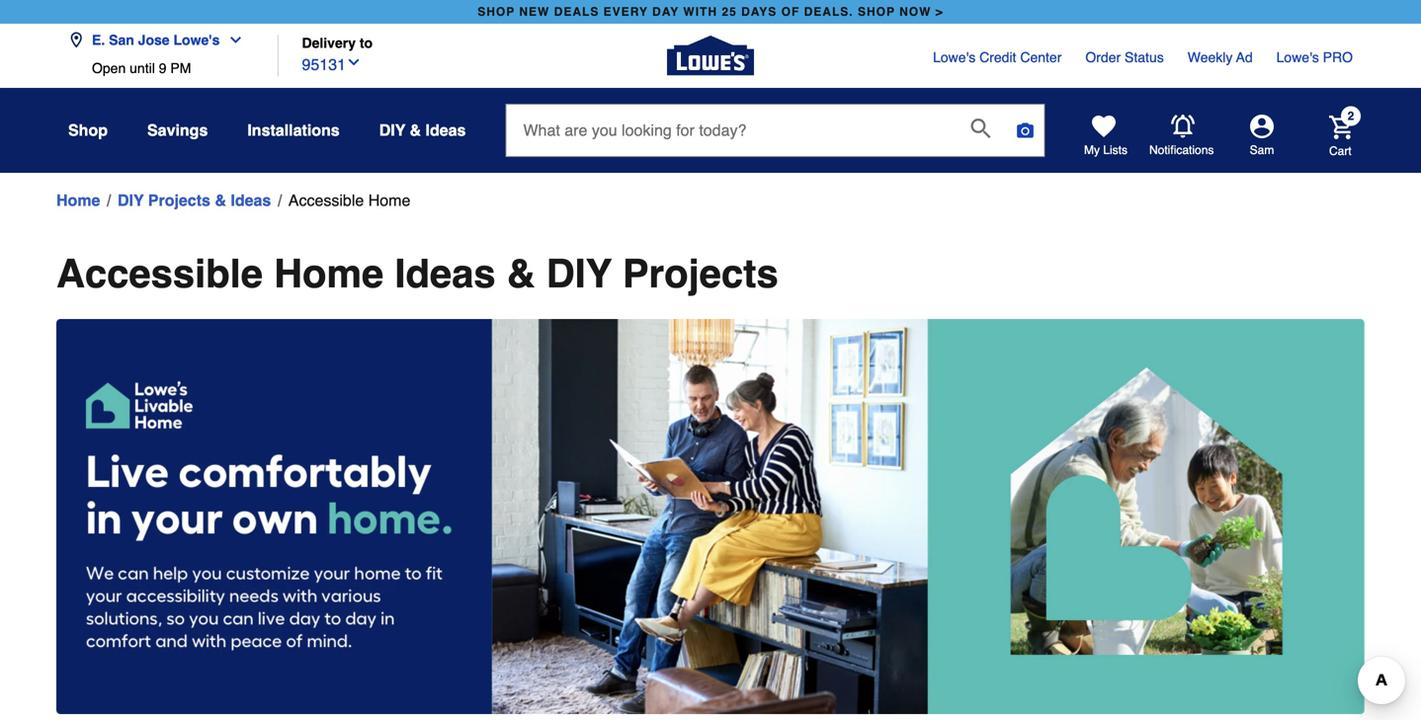Task type: describe. For each thing, give the bounding box(es) containing it.
accessible for accessible home
[[288, 191, 364, 210]]

2
[[1348, 109, 1355, 123]]

1 shop from the left
[[478, 5, 515, 19]]

cart
[[1330, 144, 1352, 158]]

savings button
[[147, 113, 208, 148]]

shop new deals every day with 25 days of deals. shop now >
[[478, 5, 944, 19]]

lowe's inside button
[[173, 32, 220, 48]]

home down "shop" button
[[56, 191, 100, 210]]

to
[[360, 35, 373, 51]]

installations
[[248, 121, 340, 139]]

now
[[900, 5, 932, 19]]

lowe's credit center link
[[933, 47, 1062, 67]]

lowe's home improvement notification center image
[[1172, 115, 1195, 138]]

weekly ad
[[1188, 49, 1253, 65]]

chevron down image inside 95131 button
[[346, 54, 362, 70]]

live comfortably in your own home. we can help you customize it to fit your accessibility needs. image
[[56, 319, 1365, 715]]

lowe's credit center
[[933, 49, 1062, 65]]

2 horizontal spatial &
[[507, 251, 536, 297]]

weekly ad link
[[1188, 47, 1253, 67]]

diy & ideas button
[[379, 113, 466, 148]]

pro
[[1324, 49, 1354, 65]]

lowe's home improvement logo image
[[667, 12, 754, 99]]

credit
[[980, 49, 1017, 65]]

center
[[1021, 49, 1062, 65]]

lists
[[1104, 143, 1128, 157]]

lowe's home improvement cart image
[[1330, 115, 1354, 139]]

1 vertical spatial ideas
[[231, 191, 271, 210]]

accessible home ideas & diy projects
[[56, 251, 779, 297]]

open
[[92, 60, 126, 76]]

0 horizontal spatial &
[[215, 191, 226, 210]]

until
[[130, 60, 155, 76]]

status
[[1125, 49, 1164, 65]]

e.
[[92, 32, 105, 48]]

2 shop from the left
[[858, 5, 896, 19]]

accessible for accessible home ideas & diy projects
[[56, 251, 263, 297]]

shop new deals every day with 25 days of deals. shop now > link
[[474, 0, 948, 24]]

home for accessible home ideas & diy projects
[[274, 251, 384, 297]]

deals.
[[804, 5, 854, 19]]

lowe's for lowe's credit center
[[933, 49, 976, 65]]

home link
[[56, 189, 100, 213]]

new
[[519, 5, 550, 19]]

deals
[[554, 5, 600, 19]]

delivery to
[[302, 35, 373, 51]]

of
[[782, 5, 800, 19]]

ad
[[1237, 49, 1253, 65]]



Task type: locate. For each thing, give the bounding box(es) containing it.
open until 9 pm
[[92, 60, 191, 76]]

order
[[1086, 49, 1121, 65]]

shop left new
[[478, 5, 515, 19]]

1 horizontal spatial lowe's
[[933, 49, 976, 65]]

e. san jose lowe's button
[[68, 20, 252, 60]]

lowe's pro link
[[1277, 47, 1354, 67]]

san
[[109, 32, 134, 48]]

location image
[[68, 32, 84, 48]]

home down the accessible home button
[[274, 251, 384, 297]]

diy projects & ideas
[[118, 191, 271, 210]]

Search Query text field
[[507, 105, 956, 156]]

accessible home
[[288, 191, 411, 210]]

>
[[936, 5, 944, 19]]

0 horizontal spatial projects
[[148, 191, 211, 210]]

notifications
[[1150, 143, 1215, 157]]

0 horizontal spatial accessible
[[56, 251, 263, 297]]

ideas inside button
[[426, 121, 466, 139]]

home down diy & ideas button
[[369, 191, 411, 210]]

1 vertical spatial projects
[[623, 251, 779, 297]]

2 vertical spatial diy
[[547, 251, 612, 297]]

0 horizontal spatial shop
[[478, 5, 515, 19]]

None search field
[[506, 104, 1046, 175]]

1 vertical spatial diy
[[118, 191, 144, 210]]

1 vertical spatial accessible
[[56, 251, 263, 297]]

with
[[684, 5, 718, 19]]

e. san jose lowe's
[[92, 32, 220, 48]]

lowe's
[[173, 32, 220, 48], [933, 49, 976, 65], [1277, 49, 1320, 65]]

&
[[410, 121, 421, 139], [215, 191, 226, 210], [507, 251, 536, 297]]

home for accessible home
[[369, 191, 411, 210]]

diy for diy & ideas
[[379, 121, 406, 139]]

every
[[604, 5, 648, 19]]

2 horizontal spatial lowe's
[[1277, 49, 1320, 65]]

1 horizontal spatial projects
[[623, 251, 779, 297]]

0 vertical spatial chevron down image
[[220, 32, 244, 48]]

diy projects & ideas link
[[118, 189, 271, 213]]

lowe's pro
[[1277, 49, 1354, 65]]

weekly
[[1188, 49, 1233, 65]]

0 horizontal spatial diy
[[118, 191, 144, 210]]

2 horizontal spatial diy
[[547, 251, 612, 297]]

diy
[[379, 121, 406, 139], [118, 191, 144, 210], [547, 251, 612, 297]]

pm
[[170, 60, 191, 76]]

0 horizontal spatial chevron down image
[[220, 32, 244, 48]]

search image
[[971, 119, 991, 138]]

25
[[722, 5, 737, 19]]

ideas for home
[[395, 251, 496, 297]]

diy & ideas
[[379, 121, 466, 139]]

2 vertical spatial ideas
[[395, 251, 496, 297]]

chevron down image down the to
[[346, 54, 362, 70]]

0 horizontal spatial lowe's
[[173, 32, 220, 48]]

order status link
[[1086, 47, 1164, 67]]

chevron down image inside e. san jose lowe's button
[[220, 32, 244, 48]]

lowe's up pm
[[173, 32, 220, 48]]

days
[[742, 5, 777, 19]]

accessible inside button
[[288, 191, 364, 210]]

shop left now
[[858, 5, 896, 19]]

95131 button
[[302, 51, 362, 77]]

1 horizontal spatial &
[[410, 121, 421, 139]]

sam
[[1250, 143, 1275, 157]]

accessible
[[288, 191, 364, 210], [56, 251, 263, 297]]

sam button
[[1215, 115, 1310, 158]]

day
[[653, 5, 679, 19]]

my
[[1085, 143, 1100, 157]]

shop
[[68, 121, 108, 139]]

home
[[56, 191, 100, 210], [369, 191, 411, 210], [274, 251, 384, 297]]

0 vertical spatial projects
[[148, 191, 211, 210]]

ideas for &
[[426, 121, 466, 139]]

shop
[[478, 5, 515, 19], [858, 5, 896, 19]]

1 vertical spatial chevron down image
[[346, 54, 362, 70]]

accessible down installations button
[[288, 191, 364, 210]]

projects
[[148, 191, 211, 210], [623, 251, 779, 297]]

lowe's for lowe's pro
[[1277, 49, 1320, 65]]

chevron down image right jose
[[220, 32, 244, 48]]

my lists
[[1085, 143, 1128, 157]]

order status
[[1086, 49, 1164, 65]]

0 vertical spatial diy
[[379, 121, 406, 139]]

diy inside button
[[379, 121, 406, 139]]

9
[[159, 60, 167, 76]]

lowe's left the credit on the right
[[933, 49, 976, 65]]

savings
[[147, 121, 208, 139]]

1 horizontal spatial shop
[[858, 5, 896, 19]]

installations button
[[248, 113, 340, 148]]

1 horizontal spatial chevron down image
[[346, 54, 362, 70]]

lowe's left the pro
[[1277, 49, 1320, 65]]

camera image
[[1016, 121, 1036, 140]]

ideas
[[426, 121, 466, 139], [231, 191, 271, 210], [395, 251, 496, 297]]

my lists link
[[1085, 115, 1128, 158]]

0 vertical spatial &
[[410, 121, 421, 139]]

jose
[[138, 32, 170, 48]]

1 horizontal spatial accessible
[[288, 191, 364, 210]]

accessible home button
[[288, 189, 411, 213]]

1 horizontal spatial diy
[[379, 121, 406, 139]]

& inside button
[[410, 121, 421, 139]]

1 vertical spatial &
[[215, 191, 226, 210]]

diy for diy projects & ideas
[[118, 191, 144, 210]]

accessible down diy projects & ideas link
[[56, 251, 263, 297]]

0 vertical spatial accessible
[[288, 191, 364, 210]]

delivery
[[302, 35, 356, 51]]

lowe's home improvement lists image
[[1093, 115, 1116, 138]]

shop button
[[68, 113, 108, 148]]

chevron down image
[[220, 32, 244, 48], [346, 54, 362, 70]]

0 vertical spatial ideas
[[426, 121, 466, 139]]

95131
[[302, 55, 346, 74]]

2 vertical spatial &
[[507, 251, 536, 297]]

home inside the accessible home button
[[369, 191, 411, 210]]



Task type: vqa. For each thing, say whether or not it's contained in the screenshot.
PM
yes



